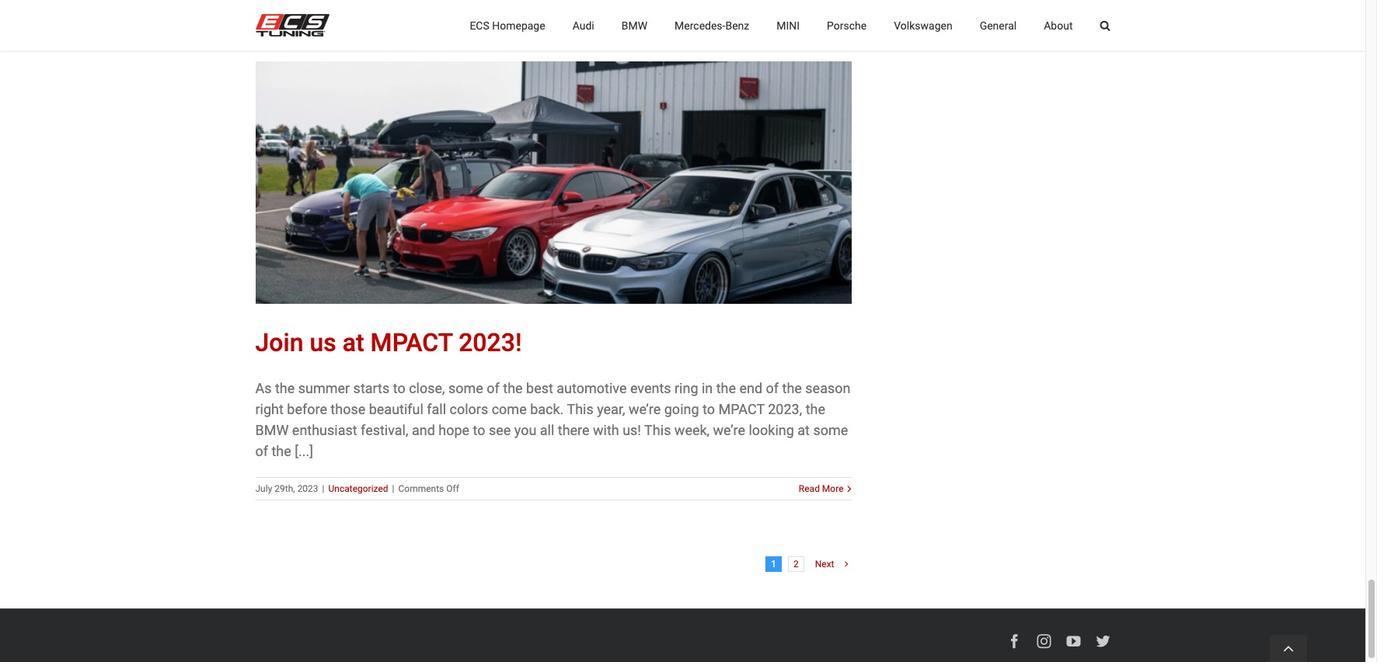 Task type: locate. For each thing, give the bounding box(es) containing it.
2
[[794, 559, 799, 570]]

1 horizontal spatial mpact
[[719, 401, 765, 417]]

1 horizontal spatial at
[[798, 422, 810, 438]]

colors
[[450, 401, 488, 417]]

mini link
[[777, 0, 800, 51]]

some down season
[[813, 422, 848, 438]]

1
[[771, 559, 777, 570]]

off
[[446, 483, 459, 494]]

the
[[275, 380, 295, 396], [503, 380, 523, 396], [716, 380, 736, 396], [782, 380, 802, 396], [806, 401, 826, 417], [272, 443, 291, 459]]

some
[[449, 380, 483, 396], [813, 422, 848, 438]]

bmw down right
[[255, 422, 289, 438]]

uncategorized
[[328, 483, 388, 494]]

0 horizontal spatial of
[[255, 443, 268, 459]]

1 vertical spatial this
[[644, 422, 671, 438]]

at
[[343, 328, 364, 357], [798, 422, 810, 438]]

as the summer starts to close, some of the best automotive events ring in the end of the season right before those beautiful fall colors come back. this year, we're going to mpact 2023, the bmw enthusiast festival, and hope to see you all there with us! this week, we're looking at some of the [...]
[[255, 380, 851, 459]]

more
[[822, 483, 844, 494]]

some up colors
[[449, 380, 483, 396]]

festival,
[[361, 422, 408, 438]]

1 horizontal spatial this
[[644, 422, 671, 438]]

comments
[[398, 483, 444, 494]]

we're
[[629, 401, 661, 417], [713, 422, 745, 438]]

1 horizontal spatial |
[[392, 483, 394, 494]]

2023,
[[768, 401, 802, 417]]

0 horizontal spatial some
[[449, 380, 483, 396]]

1 vertical spatial at
[[798, 422, 810, 438]]

2 horizontal spatial of
[[766, 380, 779, 396]]

to
[[393, 380, 406, 396], [703, 401, 715, 417], [473, 422, 485, 438]]

0 vertical spatial mpact
[[370, 328, 453, 357]]

0 horizontal spatial to
[[393, 380, 406, 396]]

0 horizontal spatial we're
[[629, 401, 661, 417]]

1 horizontal spatial of
[[487, 380, 500, 396]]

week,
[[675, 422, 710, 438]]

1 horizontal spatial we're
[[713, 422, 745, 438]]

2 horizontal spatial to
[[703, 401, 715, 417]]

automotive
[[557, 380, 627, 396]]

mini
[[777, 19, 800, 31]]

this
[[567, 401, 594, 417], [644, 422, 671, 438]]

fall
[[427, 401, 446, 417]]

1 horizontal spatial to
[[473, 422, 485, 438]]

of up come
[[487, 380, 500, 396]]

| left 'comments'
[[392, 483, 394, 494]]

to down in
[[703, 401, 715, 417]]

0 horizontal spatial |
[[322, 483, 325, 494]]

us!
[[623, 422, 641, 438]]

july 29th, 2023 | uncategorized | comments off
[[255, 483, 459, 494]]

this right the us!
[[644, 422, 671, 438]]

bmw link
[[622, 0, 648, 51]]

close,
[[409, 380, 445, 396]]

0 horizontal spatial mpact
[[370, 328, 453, 357]]

season
[[806, 380, 851, 396]]

1 vertical spatial some
[[813, 422, 848, 438]]

mpact up close,
[[370, 328, 453, 357]]

this up there
[[567, 401, 594, 417]]

of up july
[[255, 443, 268, 459]]

mpact down "end"
[[719, 401, 765, 417]]

2 vertical spatial to
[[473, 422, 485, 438]]

0 vertical spatial bmw
[[622, 19, 648, 31]]

we're down the events
[[629, 401, 661, 417]]

you
[[514, 422, 537, 438]]

porsche link
[[827, 0, 867, 51]]

0 vertical spatial some
[[449, 380, 483, 396]]

ecs homepage
[[470, 19, 545, 31]]

back.
[[530, 401, 564, 417]]

mpact
[[370, 328, 453, 357], [719, 401, 765, 417]]

about
[[1044, 19, 1073, 31]]

0 vertical spatial we're
[[629, 401, 661, 417]]

of right "end"
[[766, 380, 779, 396]]

join us at mpact 2023!
[[255, 328, 522, 357]]

and
[[412, 422, 435, 438]]

starts
[[353, 380, 390, 396]]

ecs homepage link
[[470, 0, 545, 51]]

read more
[[799, 483, 844, 494]]

at right us
[[343, 328, 364, 357]]

bmw right audi
[[622, 19, 648, 31]]

1 vertical spatial bmw
[[255, 422, 289, 438]]

[...]
[[295, 443, 313, 459]]

to left see
[[473, 422, 485, 438]]

1 vertical spatial mpact
[[719, 401, 765, 417]]

of
[[487, 380, 500, 396], [766, 380, 779, 396], [255, 443, 268, 459]]

we're right week,
[[713, 422, 745, 438]]

|
[[322, 483, 325, 494], [392, 483, 394, 494]]

0 horizontal spatial this
[[567, 401, 594, 417]]

all
[[540, 422, 554, 438]]

bmw
[[622, 19, 648, 31], [255, 422, 289, 438]]

2 link
[[788, 556, 804, 572]]

the right the as
[[275, 380, 295, 396]]

to up "beautiful"
[[393, 380, 406, 396]]

those
[[331, 401, 366, 417]]

| right 2023
[[322, 483, 325, 494]]

join us at mpact 2023! image
[[255, 61, 852, 304]]

0 vertical spatial at
[[343, 328, 364, 357]]

at down '2023,'
[[798, 422, 810, 438]]

benz
[[726, 19, 750, 31]]

read
[[799, 483, 820, 494]]

year,
[[597, 401, 625, 417]]

1 | from the left
[[322, 483, 325, 494]]

0 horizontal spatial bmw
[[255, 422, 289, 438]]



Task type: describe. For each thing, give the bounding box(es) containing it.
0 horizontal spatial at
[[343, 328, 364, 357]]

2023
[[297, 483, 318, 494]]

1 horizontal spatial bmw
[[622, 19, 648, 31]]

the right in
[[716, 380, 736, 396]]

enthusiast
[[292, 422, 357, 438]]

the up come
[[503, 380, 523, 396]]

next link
[[811, 551, 839, 577]]

beautiful
[[369, 401, 424, 417]]

in
[[702, 380, 713, 396]]

audi
[[573, 19, 594, 31]]

with
[[593, 422, 619, 438]]

join us at mpact 2023! link
[[255, 328, 522, 357]]

the down season
[[806, 401, 826, 417]]

2 | from the left
[[392, 483, 394, 494]]

general link
[[980, 0, 1017, 51]]

mercedes-benz
[[675, 19, 750, 31]]

uncategorized link
[[328, 483, 388, 494]]

the left [...]
[[272, 443, 291, 459]]

mercedes-
[[675, 19, 726, 31]]

come
[[492, 401, 527, 417]]

mercedes-benz link
[[675, 0, 750, 51]]

about link
[[1044, 0, 1073, 51]]

0 vertical spatial this
[[567, 401, 594, 417]]

before
[[287, 401, 327, 417]]

going
[[664, 401, 699, 417]]

1 vertical spatial we're
[[713, 422, 745, 438]]

29th,
[[275, 483, 295, 494]]

next
[[815, 559, 834, 570]]

volkswagen link
[[894, 0, 953, 51]]

ecs tuning logo image
[[255, 14, 329, 37]]

there
[[558, 422, 590, 438]]

as
[[255, 380, 272, 396]]

us
[[310, 328, 336, 357]]

summer
[[298, 380, 350, 396]]

july
[[255, 483, 272, 494]]

audi link
[[573, 0, 594, 51]]

ring
[[675, 380, 698, 396]]

1 horizontal spatial some
[[813, 422, 848, 438]]

the up '2023,'
[[782, 380, 802, 396]]

volkswagen
[[894, 19, 953, 31]]

right
[[255, 401, 284, 417]]

read more link
[[799, 482, 844, 496]]

bmw inside as the summer starts to close, some of the best automotive events ring in the end of the season right before those beautiful fall colors come back. this year, we're going to mpact 2023, the bmw enthusiast festival, and hope to see you all there with us! this week, we're looking at some of the [...]
[[255, 422, 289, 438]]

looking
[[749, 422, 794, 438]]

1 vertical spatial to
[[703, 401, 715, 417]]

general
[[980, 19, 1017, 31]]

best
[[526, 380, 553, 396]]

homepage
[[492, 19, 545, 31]]

porsche
[[827, 19, 867, 31]]

events
[[630, 380, 671, 396]]

2023!
[[459, 328, 522, 357]]

hope
[[439, 422, 470, 438]]

see
[[489, 422, 511, 438]]

at inside as the summer starts to close, some of the best automotive events ring in the end of the season right before those beautiful fall colors come back. this year, we're going to mpact 2023, the bmw enthusiast festival, and hope to see you all there with us! this week, we're looking at some of the [...]
[[798, 422, 810, 438]]

join
[[255, 328, 304, 357]]

end
[[740, 380, 763, 396]]

0 vertical spatial to
[[393, 380, 406, 396]]

ecs
[[470, 19, 490, 31]]

mpact inside as the summer starts to close, some of the best automotive events ring in the end of the season right before those beautiful fall colors come back. this year, we're going to mpact 2023, the bmw enthusiast festival, and hope to see you all there with us! this week, we're looking at some of the [...]
[[719, 401, 765, 417]]



Task type: vqa. For each thing, say whether or not it's contained in the screenshot.
colors
yes



